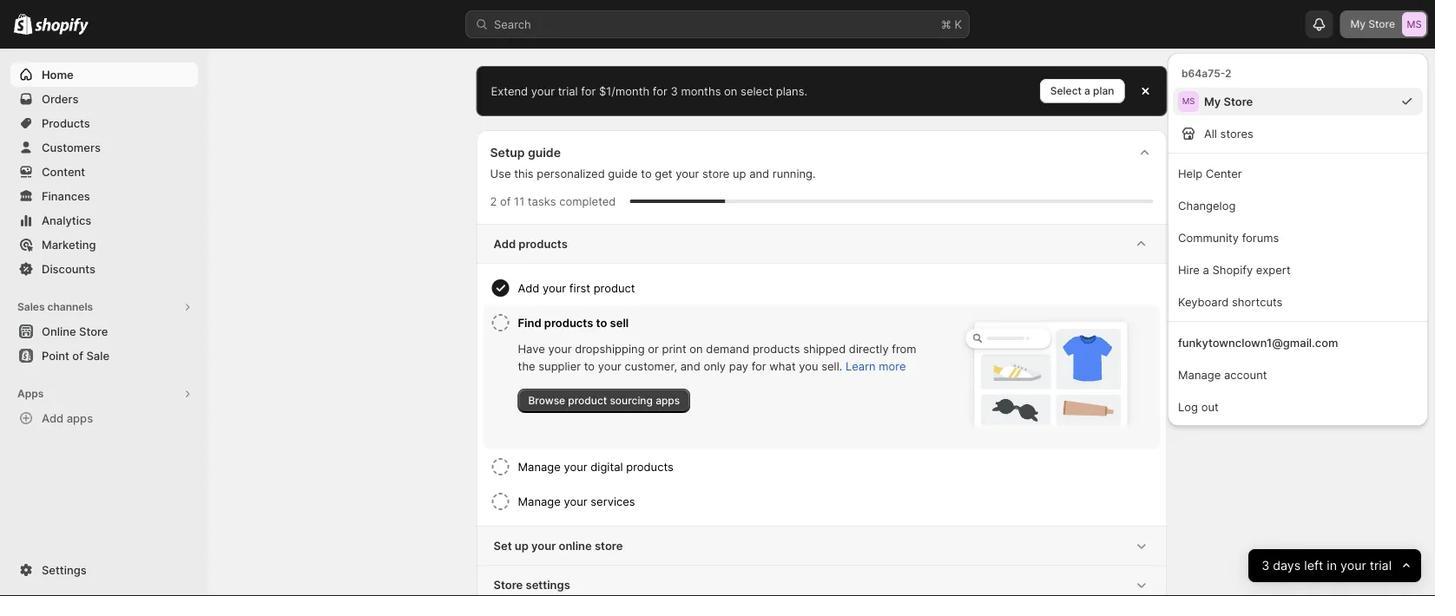 Task type: describe. For each thing, give the bounding box(es) containing it.
0 vertical spatial up
[[733, 167, 747, 180]]

product inside button
[[568, 395, 607, 407]]

finances
[[42, 189, 90, 203]]

all
[[1205, 127, 1218, 140]]

0 horizontal spatial my store
[[1205, 95, 1254, 108]]

directly
[[849, 342, 889, 356]]

more
[[879, 360, 906, 373]]

forums
[[1243, 231, 1280, 245]]

help center link
[[1173, 159, 1424, 188]]

store inside dropdown button
[[494, 578, 523, 592]]

changelog link
[[1173, 191, 1424, 220]]

only
[[704, 360, 726, 373]]

center
[[1206, 167, 1243, 180]]

add for add products
[[494, 237, 516, 251]]

0 vertical spatial my
[[1351, 18, 1366, 30]]

online store link
[[10, 320, 198, 344]]

services
[[591, 495, 635, 509]]

hire a shopify expert
[[1179, 263, 1291, 277]]

store inside dropdown button
[[595, 539, 623, 553]]

setup guide
[[490, 145, 561, 160]]

out
[[1202, 400, 1219, 414]]

shipped
[[804, 342, 846, 356]]

community forums link
[[1173, 223, 1424, 252]]

and inside have your dropshipping or print on demand products shipped directly from the supplier to your customer, and only pay for what you sell.
[[681, 360, 701, 373]]

apps inside 'find products to sell' element
[[656, 395, 680, 407]]

0 horizontal spatial my
[[1205, 95, 1221, 108]]

⌘ k
[[942, 17, 962, 31]]

running.
[[773, 167, 816, 180]]

marketing link
[[10, 233, 198, 257]]

browse product sourcing apps
[[529, 395, 680, 407]]

all stores
[[1205, 127, 1254, 140]]

search
[[494, 17, 531, 31]]

online store
[[42, 325, 108, 338]]

settings
[[42, 564, 87, 577]]

b64a75-
[[1182, 67, 1226, 80]]

products inside manage your digital products dropdown button
[[626, 460, 674, 474]]

mark manage your services as done image
[[490, 492, 511, 512]]

point of sale link
[[10, 344, 198, 368]]

a for plan
[[1085, 85, 1091, 97]]

products inside have your dropshipping or print on demand products shipped directly from the supplier to your customer, and only pay for what you sell.
[[753, 342, 800, 356]]

days
[[1273, 559, 1301, 574]]

select
[[741, 84, 773, 98]]

customers link
[[10, 135, 198, 160]]

keyboard
[[1179, 295, 1229, 309]]

have your dropshipping or print on demand products shipped directly from the supplier to your customer, and only pay for what you sell.
[[518, 342, 917, 373]]

3 inside dropdown button
[[1262, 559, 1270, 574]]

log out
[[1179, 400, 1219, 414]]

of for sale
[[72, 349, 83, 363]]

extend
[[491, 84, 528, 98]]

keyboard shortcuts button
[[1173, 287, 1424, 316]]

of for 11
[[500, 195, 511, 208]]

$1/month
[[599, 84, 650, 98]]

what
[[770, 360, 796, 373]]

up inside dropdown button
[[515, 539, 529, 553]]

online store button
[[0, 320, 208, 344]]

1 horizontal spatial store
[[703, 167, 730, 180]]

for inside have your dropshipping or print on demand products shipped directly from the supplier to your customer, and only pay for what you sell.
[[752, 360, 767, 373]]

supplier
[[539, 360, 581, 373]]

completed
[[560, 195, 616, 208]]

your up supplier
[[548, 342, 572, 356]]

sale
[[86, 349, 109, 363]]

sell
[[610, 316, 629, 330]]

analytics
[[42, 214, 91, 227]]

log
[[1179, 400, 1199, 414]]

your right in
[[1341, 559, 1367, 574]]

manage your services button
[[518, 485, 1154, 519]]

demand
[[706, 342, 750, 356]]

my store image for b64a75-2
[[1179, 91, 1199, 112]]

store settings
[[494, 578, 570, 592]]

2 horizontal spatial to
[[641, 167, 652, 180]]

add for add apps
[[42, 412, 64, 425]]

select
[[1051, 85, 1082, 97]]

shopify
[[1213, 263, 1254, 277]]

manage your digital products button
[[518, 450, 1154, 485]]

manage your digital products
[[518, 460, 674, 474]]

sourcing
[[610, 395, 653, 407]]

add your first product button
[[518, 271, 1154, 306]]

2 of 11 tasks completed
[[490, 195, 616, 208]]

your left the first
[[543, 281, 566, 295]]

to inside have your dropshipping or print on demand products shipped directly from the supplier to your customer, and only pay for what you sell.
[[584, 360, 595, 373]]

community forums
[[1179, 231, 1280, 245]]

product inside dropdown button
[[594, 281, 635, 295]]

manage your services
[[518, 495, 635, 509]]

finances link
[[10, 184, 198, 208]]

add products button
[[476, 225, 1168, 263]]

11
[[514, 195, 525, 208]]

manage account link
[[1173, 360, 1424, 389]]

set up your online store button
[[476, 527, 1168, 565]]

channels
[[47, 301, 93, 314]]

all stores link
[[1173, 119, 1424, 148]]

first
[[570, 281, 591, 295]]

use this personalized guide to get your store up and running.
[[490, 167, 816, 180]]

help
[[1179, 167, 1203, 180]]

manage account
[[1179, 368, 1268, 382]]

sales channels
[[17, 301, 93, 314]]

you
[[799, 360, 819, 373]]

0 horizontal spatial 3
[[671, 84, 678, 98]]

1 vertical spatial 2
[[490, 195, 497, 208]]

my store image for my store
[[1403, 12, 1427, 36]]

have
[[518, 342, 545, 356]]

menu containing my store
[[1168, 53, 1429, 426]]

plan
[[1094, 85, 1115, 97]]

find products to sell button
[[518, 306, 932, 340]]



Task type: vqa. For each thing, say whether or not it's contained in the screenshot.
online
yes



Task type: locate. For each thing, give the bounding box(es) containing it.
add for add your first product
[[518, 281, 540, 295]]

1 horizontal spatial trial
[[1370, 559, 1392, 574]]

of
[[500, 195, 511, 208], [72, 349, 83, 363]]

of left sale
[[72, 349, 83, 363]]

shopify image
[[14, 14, 32, 35], [35, 18, 89, 35]]

0 horizontal spatial and
[[681, 360, 701, 373]]

orders link
[[10, 87, 198, 111]]

a for shopify
[[1203, 263, 1210, 277]]

find
[[518, 316, 542, 330]]

set
[[494, 539, 512, 553]]

apps right 'sourcing'
[[656, 395, 680, 407]]

0 vertical spatial a
[[1085, 85, 1091, 97]]

store settings button
[[476, 566, 1168, 597]]

b64a75-2
[[1182, 67, 1232, 80]]

manage right mark manage your services as done icon
[[518, 495, 561, 509]]

store
[[703, 167, 730, 180], [595, 539, 623, 553]]

manage for manage your digital products
[[518, 460, 561, 474]]

guide
[[528, 145, 561, 160], [608, 167, 638, 180]]

manage up log out at the bottom of the page
[[1179, 368, 1221, 382]]

manage
[[1179, 368, 1221, 382], [518, 460, 561, 474], [518, 495, 561, 509]]

1 horizontal spatial for
[[653, 84, 668, 98]]

3 left months
[[671, 84, 678, 98]]

learn
[[846, 360, 876, 373]]

1 horizontal spatial my store
[[1351, 18, 1396, 30]]

1 horizontal spatial my
[[1351, 18, 1366, 30]]

1 vertical spatial manage
[[518, 460, 561, 474]]

select a plan link
[[1040, 79, 1125, 103]]

1 horizontal spatial my store image
[[1403, 12, 1427, 36]]

to inside dropdown button
[[596, 316, 607, 330]]

add down the 11
[[494, 237, 516, 251]]

1 vertical spatial my store
[[1205, 95, 1254, 108]]

0 horizontal spatial for
[[581, 84, 596, 98]]

apps
[[17, 388, 44, 400]]

1 vertical spatial to
[[596, 316, 607, 330]]

your left digital
[[564, 460, 588, 474]]

products down tasks
[[519, 237, 568, 251]]

hire a shopify expert link
[[1173, 255, 1424, 284]]

setup
[[490, 145, 525, 160]]

1 vertical spatial store
[[595, 539, 623, 553]]

up left "running."
[[733, 167, 747, 180]]

1 vertical spatial and
[[681, 360, 701, 373]]

personalized
[[537, 167, 605, 180]]

pay
[[729, 360, 749, 373]]

this
[[514, 167, 534, 180]]

point
[[42, 349, 69, 363]]

changelog
[[1179, 199, 1236, 212]]

discounts
[[42, 262, 96, 276]]

0 vertical spatial apps
[[656, 395, 680, 407]]

products
[[42, 116, 90, 130]]

products inside the find products to sell dropdown button
[[544, 316, 594, 330]]

trial right in
[[1370, 559, 1392, 574]]

learn more link
[[846, 360, 906, 373]]

products
[[519, 237, 568, 251], [544, 316, 594, 330], [753, 342, 800, 356], [626, 460, 674, 474]]

1 horizontal spatial 3
[[1262, 559, 1270, 574]]

set up your online store
[[494, 539, 623, 553]]

products link
[[10, 111, 198, 135]]

store inside button
[[79, 325, 108, 338]]

manage right the mark manage your digital products as done icon
[[518, 460, 561, 474]]

trial left $1/month
[[558, 84, 578, 98]]

0 vertical spatial and
[[750, 167, 770, 180]]

1 horizontal spatial up
[[733, 167, 747, 180]]

manage for manage account
[[1179, 368, 1221, 382]]

sales
[[17, 301, 45, 314]]

for right pay
[[752, 360, 767, 373]]

3 left days
[[1262, 559, 1270, 574]]

my store image
[[1403, 12, 1427, 36], [1179, 91, 1199, 112]]

0 vertical spatial of
[[500, 195, 511, 208]]

the
[[518, 360, 536, 373]]

1 horizontal spatial guide
[[608, 167, 638, 180]]

0 horizontal spatial shopify image
[[14, 14, 32, 35]]

up
[[733, 167, 747, 180], [515, 539, 529, 553]]

account
[[1225, 368, 1268, 382]]

1 vertical spatial product
[[568, 395, 607, 407]]

0 horizontal spatial 2
[[490, 195, 497, 208]]

left
[[1305, 559, 1324, 574]]

stores
[[1221, 127, 1254, 140]]

2 vertical spatial to
[[584, 360, 595, 373]]

0 horizontal spatial my store image
[[1179, 91, 1199, 112]]

0 horizontal spatial to
[[584, 360, 595, 373]]

learn more
[[846, 360, 906, 373]]

3
[[671, 84, 678, 98], [1262, 559, 1270, 574]]

to down "dropshipping"
[[584, 360, 595, 373]]

1 vertical spatial a
[[1203, 263, 1210, 277]]

menu
[[1168, 53, 1429, 426]]

0 horizontal spatial of
[[72, 349, 83, 363]]

product right the first
[[594, 281, 635, 295]]

1 horizontal spatial a
[[1203, 263, 1210, 277]]

1 horizontal spatial on
[[724, 84, 738, 98]]

0 horizontal spatial trial
[[558, 84, 578, 98]]

1 horizontal spatial to
[[596, 316, 607, 330]]

1 horizontal spatial add
[[494, 237, 516, 251]]

sell.
[[822, 360, 843, 373]]

find products to sell element
[[518, 340, 932, 413]]

products inside add products dropdown button
[[519, 237, 568, 251]]

1 horizontal spatial and
[[750, 167, 770, 180]]

store right get
[[703, 167, 730, 180]]

shortcuts
[[1233, 295, 1283, 309]]

1 vertical spatial guide
[[608, 167, 638, 180]]

extend your trial for $1/month for 3 months on select plans.
[[491, 84, 808, 98]]

0 vertical spatial 2
[[1226, 67, 1232, 80]]

2 up all stores
[[1226, 67, 1232, 80]]

on inside have your dropshipping or print on demand products shipped directly from the supplier to your customer, and only pay for what you sell.
[[690, 342, 703, 356]]

0 vertical spatial to
[[641, 167, 652, 180]]

of inside button
[[72, 349, 83, 363]]

0 horizontal spatial apps
[[67, 412, 93, 425]]

add apps
[[42, 412, 93, 425]]

guide left get
[[608, 167, 638, 180]]

home
[[42, 68, 74, 81]]

0 horizontal spatial a
[[1085, 85, 1091, 97]]

a right the hire
[[1203, 263, 1210, 277]]

expert
[[1257, 263, 1291, 277]]

to left the sell
[[596, 316, 607, 330]]

⌘
[[942, 17, 952, 31]]

browse product sourcing apps button
[[518, 389, 691, 413]]

add apps button
[[10, 406, 198, 431]]

on right the 'print'
[[690, 342, 703, 356]]

home link
[[10, 63, 198, 87]]

k
[[955, 17, 962, 31]]

product right browse at the left of the page
[[568, 395, 607, 407]]

discounts link
[[10, 257, 198, 281]]

plans.
[[776, 84, 808, 98]]

trial inside dropdown button
[[1370, 559, 1392, 574]]

2 vertical spatial manage
[[518, 495, 561, 509]]

0 vertical spatial my store
[[1351, 18, 1396, 30]]

from
[[892, 342, 917, 356]]

0 vertical spatial manage
[[1179, 368, 1221, 382]]

0 vertical spatial product
[[594, 281, 635, 295]]

keyboard shortcuts
[[1179, 295, 1283, 309]]

for right $1/month
[[653, 84, 668, 98]]

1 vertical spatial trial
[[1370, 559, 1392, 574]]

2 horizontal spatial for
[[752, 360, 767, 373]]

for left $1/month
[[581, 84, 596, 98]]

0 horizontal spatial on
[[690, 342, 703, 356]]

store
[[1369, 18, 1396, 30], [1224, 95, 1254, 108], [79, 325, 108, 338], [494, 578, 523, 592]]

0 horizontal spatial store
[[595, 539, 623, 553]]

content
[[42, 165, 85, 178]]

manage inside manage your digital products dropdown button
[[518, 460, 561, 474]]

store right online
[[595, 539, 623, 553]]

0 vertical spatial on
[[724, 84, 738, 98]]

your right get
[[676, 167, 699, 180]]

add down apps
[[42, 412, 64, 425]]

on left select
[[724, 84, 738, 98]]

products down add your first product
[[544, 316, 594, 330]]

0 vertical spatial 3
[[671, 84, 678, 98]]

mark find products to sell as done image
[[490, 313, 511, 334]]

your left online
[[532, 539, 556, 553]]

add
[[494, 237, 516, 251], [518, 281, 540, 295], [42, 412, 64, 425]]

your right extend
[[531, 84, 555, 98]]

2 horizontal spatial add
[[518, 281, 540, 295]]

1 vertical spatial up
[[515, 539, 529, 553]]

1 vertical spatial 3
[[1262, 559, 1270, 574]]

1 horizontal spatial of
[[500, 195, 511, 208]]

0 vertical spatial add
[[494, 237, 516, 251]]

1 horizontal spatial shopify image
[[35, 18, 89, 35]]

and down the 'print'
[[681, 360, 701, 373]]

manage inside manage your services dropdown button
[[518, 495, 561, 509]]

2 inside menu
[[1226, 67, 1232, 80]]

digital
[[591, 460, 623, 474]]

customer,
[[625, 360, 678, 373]]

of left the 11
[[500, 195, 511, 208]]

products up what
[[753, 342, 800, 356]]

your down "dropshipping"
[[598, 360, 622, 373]]

apps down apps "button" on the bottom left of the page
[[67, 412, 93, 425]]

point of sale
[[42, 349, 109, 363]]

and left "running."
[[750, 167, 770, 180]]

sales channels button
[[10, 295, 198, 320]]

manage inside manage account link
[[1179, 368, 1221, 382]]

2 vertical spatial add
[[42, 412, 64, 425]]

to left get
[[641, 167, 652, 180]]

add up the find
[[518, 281, 540, 295]]

1 horizontal spatial 2
[[1226, 67, 1232, 80]]

manage for manage your services
[[518, 495, 561, 509]]

add inside button
[[42, 412, 64, 425]]

1 vertical spatial add
[[518, 281, 540, 295]]

mark manage your digital products as done image
[[490, 457, 511, 478]]

add your first product
[[518, 281, 635, 295]]

guide up the this
[[528, 145, 561, 160]]

1 vertical spatial my
[[1205, 95, 1221, 108]]

orders
[[42, 92, 79, 106]]

tasks
[[528, 195, 556, 208]]

help center
[[1179, 167, 1243, 180]]

1 vertical spatial my store image
[[1179, 91, 1199, 112]]

your left services
[[564, 495, 588, 509]]

products right digital
[[626, 460, 674, 474]]

add products
[[494, 237, 568, 251]]

funkytownclown1@gmail.com
[[1179, 336, 1339, 350]]

print
[[662, 342, 687, 356]]

a left plan
[[1085, 85, 1091, 97]]

select a plan
[[1051, 85, 1115, 97]]

online
[[42, 325, 76, 338]]

0 vertical spatial my store image
[[1403, 12, 1427, 36]]

and
[[750, 167, 770, 180], [681, 360, 701, 373]]

0 horizontal spatial guide
[[528, 145, 561, 160]]

0 horizontal spatial add
[[42, 412, 64, 425]]

log out button
[[1173, 393, 1424, 421]]

months
[[681, 84, 721, 98]]

0 vertical spatial trial
[[558, 84, 578, 98]]

1 vertical spatial apps
[[67, 412, 93, 425]]

0 vertical spatial guide
[[528, 145, 561, 160]]

apps button
[[10, 382, 198, 406]]

settings
[[526, 578, 570, 592]]

1 vertical spatial on
[[690, 342, 703, 356]]

0 vertical spatial store
[[703, 167, 730, 180]]

customers
[[42, 141, 101, 154]]

2 left the 11
[[490, 195, 497, 208]]

1 vertical spatial of
[[72, 349, 83, 363]]

0 horizontal spatial up
[[515, 539, 529, 553]]

3 days left in your trial button
[[1249, 550, 1422, 583]]

1 horizontal spatial apps
[[656, 395, 680, 407]]

up right set
[[515, 539, 529, 553]]



